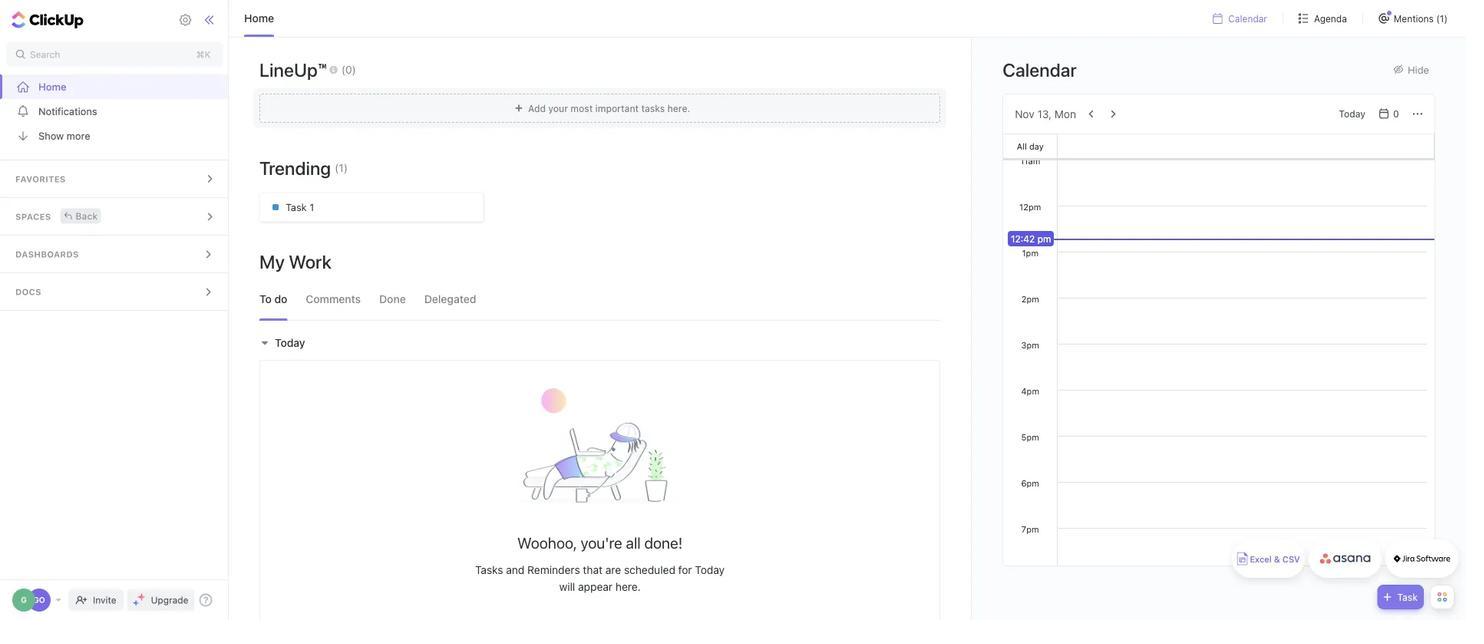 Task type: locate. For each thing, give the bounding box(es) containing it.
1 vertical spatial calendar
[[1003, 59, 1077, 80]]

home link
[[0, 74, 229, 99]]

0 vertical spatial home
[[244, 12, 274, 25]]

1 vertical spatial home
[[38, 81, 66, 92]]

mentions
[[1394, 13, 1434, 24]]

back link
[[60, 208, 101, 224]]

today down do
[[275, 337, 305, 349]]

favorites
[[15, 174, 66, 184]]

(1) right mentions
[[1436, 13, 1448, 24]]

today button
[[259, 337, 309, 349]]

(1)
[[1436, 13, 1448, 24], [335, 162, 348, 174]]

g go
[[21, 596, 45, 604]]

most
[[571, 103, 593, 113]]

3pm
[[1021, 340, 1039, 350]]

(1) right trending
[[335, 162, 348, 174]]

1
[[309, 201, 314, 213]]

your
[[548, 103, 568, 113]]

0 vertical spatial (1)
[[1436, 13, 1448, 24]]

here. right tasks
[[667, 103, 690, 113]]

today left 0 'dropdown button'
[[1339, 109, 1366, 119]]

done button
[[379, 279, 406, 320]]

0 horizontal spatial calendar
[[1003, 59, 1077, 80]]

search
[[30, 49, 60, 60]]

nov 13, mon
[[1015, 107, 1076, 120]]

here. inside tasks and reminders that are scheduled for today will appear here.
[[616, 581, 641, 593]]

0 vertical spatial calendar
[[1228, 13, 1267, 24]]

trending
[[259, 157, 331, 179]]

invite
[[93, 595, 116, 606]]

go
[[33, 596, 45, 604]]

trending (1)
[[259, 157, 348, 179]]

home
[[244, 12, 274, 25], [38, 81, 66, 92]]

7pm
[[1022, 524, 1039, 534]]

nov
[[1015, 107, 1035, 120]]

0 horizontal spatial home
[[38, 81, 66, 92]]

woohoo,
[[517, 534, 577, 552]]

home up notifications
[[38, 81, 66, 92]]

notifications link
[[0, 99, 229, 124]]

task
[[1397, 592, 1418, 603]]

spaces
[[15, 212, 51, 222]]

today
[[1339, 109, 1366, 119], [275, 337, 305, 349], [695, 563, 725, 576]]

csv
[[1282, 555, 1300, 565]]

here. down are
[[616, 581, 641, 593]]

1 vertical spatial (1)
[[335, 162, 348, 174]]

0 vertical spatial today
[[1339, 109, 1366, 119]]

show
[[38, 130, 64, 142]]

upgrade
[[151, 595, 188, 606]]

11am
[[1020, 156, 1040, 166]]

docs
[[15, 287, 41, 297]]

do
[[274, 293, 287, 305]]

1 horizontal spatial here.
[[667, 103, 690, 113]]

0 button
[[1375, 105, 1405, 123]]

1 horizontal spatial (1)
[[1436, 13, 1448, 24]]

done!
[[644, 534, 683, 552]]

are
[[605, 563, 621, 576]]

add
[[528, 103, 546, 113]]

more
[[67, 130, 90, 142]]

delegated button
[[424, 279, 476, 320]]

1 vertical spatial here.
[[616, 581, 641, 593]]

excel & csv link
[[1232, 540, 1305, 578]]

mentions (1)
[[1394, 13, 1448, 24]]

tasks and reminders that are scheduled for today will appear here.
[[475, 563, 725, 593]]

⌘k
[[196, 49, 211, 60]]

g
[[21, 596, 27, 604]]

today inside today button
[[1339, 109, 1366, 119]]

0 vertical spatial here.
[[667, 103, 690, 113]]

today right 'for'
[[695, 563, 725, 576]]

excel
[[1250, 555, 1272, 565]]

comments
[[306, 293, 361, 305]]

(1) inside trending (1)
[[335, 162, 348, 174]]

for
[[678, 563, 692, 576]]

1 horizontal spatial today
[[695, 563, 725, 576]]

0 horizontal spatial (1)
[[335, 162, 348, 174]]

mon
[[1055, 107, 1076, 120]]

day
[[1029, 141, 1044, 151]]

1 vertical spatial today
[[275, 337, 305, 349]]

2 horizontal spatial today
[[1339, 109, 1366, 119]]

0 horizontal spatial here.
[[616, 581, 641, 593]]

my
[[259, 251, 285, 272]]

done
[[379, 293, 406, 305]]

2 vertical spatial today
[[695, 563, 725, 576]]

calendar
[[1228, 13, 1267, 24], [1003, 59, 1077, 80]]

13,
[[1037, 107, 1052, 120]]

here.
[[667, 103, 690, 113], [616, 581, 641, 593]]

here. inside dropdown button
[[667, 103, 690, 113]]

‎task 1
[[286, 201, 314, 213]]

1 horizontal spatial calendar
[[1228, 13, 1267, 24]]

hide
[[1408, 64, 1429, 75]]

home up lineup
[[244, 12, 274, 25]]

my work tab list
[[252, 279, 948, 320]]



Task type: vqa. For each thing, say whether or not it's contained in the screenshot.
top create
no



Task type: describe. For each thing, give the bounding box(es) containing it.
to
[[259, 293, 272, 305]]

nov 13, mon button
[[1015, 107, 1076, 120]]

woohoo, you're all done!
[[517, 534, 683, 552]]

12:42
[[1011, 233, 1035, 244]]

all day
[[1017, 141, 1044, 151]]

add your most important tasks here. button
[[253, 88, 947, 128]]

that
[[583, 563, 603, 576]]

show more
[[38, 130, 90, 142]]

2pm
[[1021, 294, 1039, 304]]

you're
[[581, 534, 622, 552]]

dashboards
[[15, 249, 79, 259]]

sidebar settings image
[[178, 13, 192, 27]]

add your most important tasks here.
[[528, 103, 690, 113]]

‎task
[[286, 201, 307, 213]]

12pm
[[1019, 202, 1041, 212]]

tasks
[[641, 103, 665, 113]]

today inside tasks and reminders that are scheduled for today will appear here.
[[695, 563, 725, 576]]

and
[[506, 563, 525, 576]]

today button
[[1333, 105, 1372, 123]]

notifications
[[38, 106, 97, 117]]

lineup
[[259, 59, 318, 81]]

favorites button
[[0, 160, 229, 197]]

‎task 1 link
[[259, 193, 484, 222]]

comments button
[[306, 279, 361, 320]]

will
[[559, 581, 575, 593]]

tasks
[[475, 563, 503, 576]]

sidebar navigation
[[0, 0, 232, 620]]

0 horizontal spatial today
[[275, 337, 305, 349]]

1pm
[[1022, 248, 1039, 258]]

sparkle svg 2 image
[[133, 600, 139, 606]]

4pm
[[1021, 386, 1039, 396]]

back
[[76, 211, 98, 221]]

(1) for mentions
[[1436, 13, 1448, 24]]

pm
[[1038, 233, 1051, 244]]

&
[[1274, 555, 1280, 565]]

(0)
[[341, 63, 356, 76]]

home inside sidebar navigation
[[38, 81, 66, 92]]

12:42 pm
[[1011, 233, 1051, 244]]

my work
[[259, 251, 331, 272]]

(1) for trending
[[335, 162, 348, 174]]

6pm
[[1021, 478, 1039, 488]]

important
[[595, 103, 639, 113]]

all
[[1017, 141, 1027, 151]]

reminders
[[527, 563, 580, 576]]

all
[[626, 534, 641, 552]]

excel & csv
[[1250, 555, 1300, 565]]

agenda
[[1314, 13, 1347, 24]]

work
[[289, 251, 331, 272]]

to do
[[259, 293, 287, 305]]

5pm
[[1021, 432, 1039, 442]]

appear
[[578, 581, 613, 593]]

scheduled
[[624, 563, 675, 576]]

1 horizontal spatial home
[[244, 12, 274, 25]]

upgrade link
[[127, 590, 195, 611]]

sparkle svg 1 image
[[138, 593, 146, 601]]

to do button
[[259, 279, 287, 320]]

delegated
[[424, 293, 476, 305]]

0
[[1393, 109, 1399, 119]]



